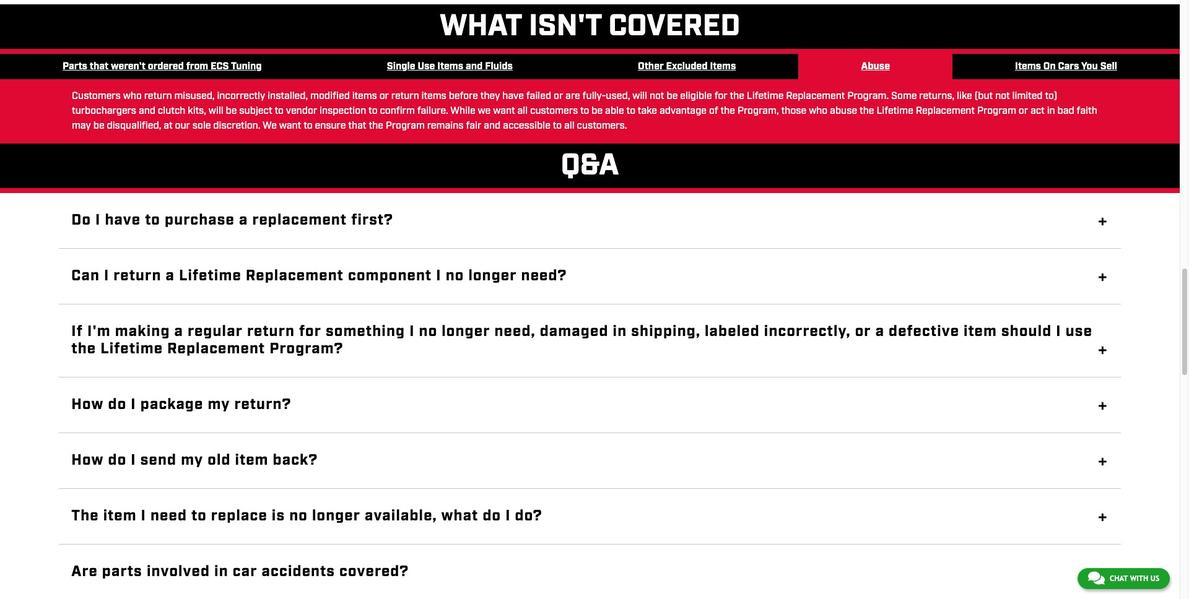 Task type: locate. For each thing, give the bounding box(es) containing it.
items up inspection
[[352, 90, 377, 103]]

longer left the need,
[[442, 322, 490, 342]]

do left package
[[108, 395, 127, 415]]

parts
[[102, 562, 142, 582]]

program down confirm
[[386, 120, 425, 133]]

the down confirm
[[369, 120, 383, 133]]

before
[[449, 90, 478, 103]]

that right parts
[[90, 60, 108, 73]]

sell
[[1100, 60, 1117, 73]]

they
[[480, 90, 500, 103]]

1 vertical spatial no
[[419, 322, 438, 342]]

2 horizontal spatial items
[[1015, 60, 1041, 73]]

or right incorrectly,
[[855, 322, 871, 342]]

q&a
[[561, 146, 619, 186]]

1 horizontal spatial in
[[613, 322, 627, 342]]

lifetime right if
[[100, 340, 163, 360]]

and inside single use items and fluids button
[[466, 60, 483, 73]]

1 horizontal spatial not
[[995, 90, 1010, 103]]

2 horizontal spatial in
[[1047, 105, 1055, 118]]

may
[[72, 120, 91, 133]]

0 horizontal spatial no
[[289, 507, 308, 526]]

what isn't covered
[[440, 7, 740, 47]]

0 horizontal spatial items
[[437, 60, 463, 73]]

chat
[[1110, 575, 1128, 583]]

us
[[1151, 575, 1159, 583]]

disqualified,
[[107, 120, 161, 133]]

have
[[503, 90, 524, 103], [105, 211, 141, 230]]

the up the program,
[[730, 90, 745, 103]]

0 vertical spatial longer
[[469, 266, 517, 286]]

0 vertical spatial have
[[503, 90, 524, 103]]

for inside customers who return misused, incorrectly installed, modified items or return items before they have failed or are fully-used, will not be eligible for the lifetime replacement program. some returns, like (but not limited to) turbochargers and clutch kits, will be subject to vendor inspection to confirm failure.  while we want all customers to be able to take advantage of the program, those who abuse the lifetime replacement program or act in bad faith may be disqualified, at our sole discretion. we want to ensure that the program remains fair and accessible to all customers.
[[715, 90, 728, 103]]

want down vendor
[[279, 120, 301, 133]]

parts that weren't ordered from ecs tuning
[[63, 60, 262, 73]]

0 horizontal spatial not
[[650, 90, 664, 103]]

1 horizontal spatial item
[[235, 451, 269, 471]]

and
[[466, 60, 483, 73], [139, 105, 155, 118], [484, 120, 501, 133]]

1 vertical spatial how
[[71, 451, 104, 471]]

items left on
[[1015, 60, 1041, 73]]

replacement
[[786, 90, 845, 103], [916, 105, 975, 118], [246, 266, 344, 286], [167, 340, 265, 360]]

0 vertical spatial want
[[493, 105, 515, 118]]

can
[[71, 266, 100, 286]]

weren't
[[111, 60, 145, 73]]

do left send
[[108, 451, 127, 471]]

0 horizontal spatial have
[[105, 211, 141, 230]]

program down (but
[[977, 105, 1016, 118]]

1 horizontal spatial that
[[348, 120, 366, 133]]

for left something on the left bottom of page
[[299, 322, 321, 342]]

longer right is at left
[[312, 507, 361, 526]]

1 horizontal spatial items
[[422, 90, 446, 103]]

to right need
[[191, 507, 207, 526]]

1 horizontal spatial program
[[977, 105, 1016, 118]]

1 vertical spatial have
[[105, 211, 141, 230]]

have right "they" in the top of the page
[[503, 90, 524, 103]]

that
[[90, 60, 108, 73], [348, 120, 366, 133]]

our
[[175, 120, 190, 133]]

single
[[387, 60, 415, 73]]

comments image
[[1088, 571, 1105, 586]]

i right something on the left bottom of page
[[410, 322, 415, 342]]

0 vertical spatial how
[[71, 395, 104, 415]]

a
[[239, 211, 248, 230], [166, 266, 175, 286], [174, 322, 183, 342], [876, 322, 885, 342]]

do?
[[515, 507, 542, 526]]

my for return?
[[208, 395, 230, 415]]

lifetime up regular
[[179, 266, 241, 286]]

1 vertical spatial do
[[108, 451, 127, 471]]

take
[[638, 105, 657, 118]]

1 horizontal spatial and
[[466, 60, 483, 73]]

1 items from the left
[[437, 60, 463, 73]]

single use items and fluids button
[[324, 54, 575, 80]]

who
[[123, 90, 142, 103], [809, 105, 828, 118]]

fair
[[466, 120, 481, 133]]

in left car
[[214, 562, 228, 582]]

2 items from the left
[[422, 90, 446, 103]]

the item i need to replace is no longer available, what do i do?
[[71, 507, 542, 526]]

0 horizontal spatial will
[[209, 105, 223, 118]]

0 vertical spatial item
[[964, 322, 997, 342]]

will right kits,
[[209, 105, 223, 118]]

0 vertical spatial who
[[123, 90, 142, 103]]

in right damaged
[[613, 322, 627, 342]]

1 horizontal spatial for
[[715, 90, 728, 103]]

my left return?
[[208, 395, 230, 415]]

want right we
[[493, 105, 515, 118]]

1 items from the left
[[352, 90, 377, 103]]

1 horizontal spatial no
[[419, 322, 438, 342]]

inspection
[[320, 105, 366, 118]]

2 vertical spatial item
[[103, 507, 137, 526]]

what
[[441, 507, 478, 526]]

longer left need?
[[469, 266, 517, 286]]

in inside the if i'm making a regular return for something i no longer need, damaged in shipping, labeled incorrectly, or a defective item should i use the lifetime replacement program?
[[613, 322, 627, 342]]

replacement
[[252, 211, 347, 230]]

fluids
[[485, 60, 513, 73]]

items right excluded on the right top
[[710, 60, 736, 73]]

2 vertical spatial no
[[289, 507, 308, 526]]

no
[[446, 266, 464, 286], [419, 322, 438, 342], [289, 507, 308, 526]]

1 horizontal spatial who
[[809, 105, 828, 118]]

lifetime up the program,
[[747, 90, 784, 103]]

that inside customers who return misused, incorrectly installed, modified items or return items before they have failed or are fully-used, will not be eligible for the lifetime replacement program. some returns, like (but not limited to) turbochargers and clutch kits, will be subject to vendor inspection to confirm failure.  while we want all customers to be able to take advantage of the program, those who abuse the lifetime replacement program or act in bad faith may be disqualified, at our sole discretion. we want to ensure that the program remains fair and accessible to all customers.
[[348, 120, 366, 133]]

accidents
[[262, 562, 335, 582]]

my for old
[[181, 451, 203, 471]]

return right regular
[[247, 322, 295, 342]]

return up 'clutch'
[[144, 90, 172, 103]]

do right the what
[[483, 507, 501, 526]]

1 horizontal spatial will
[[633, 90, 647, 103]]

item right old
[[235, 451, 269, 471]]

i left need
[[141, 507, 146, 526]]

0 vertical spatial no
[[446, 266, 464, 286]]

return up confirm
[[391, 90, 419, 103]]

items on cars you sell button
[[953, 54, 1180, 80]]

not up take
[[650, 90, 664, 103]]

1 horizontal spatial all
[[564, 120, 575, 133]]

how for how do i send my old item back?
[[71, 451, 104, 471]]

excluded
[[666, 60, 708, 73]]

that down inspection
[[348, 120, 366, 133]]

who right those
[[809, 105, 828, 118]]

1 vertical spatial item
[[235, 451, 269, 471]]

2 items from the left
[[710, 60, 736, 73]]

all up accessible
[[517, 105, 528, 118]]

0 horizontal spatial who
[[123, 90, 142, 103]]

0 vertical spatial will
[[633, 90, 647, 103]]

0 vertical spatial and
[[466, 60, 483, 73]]

1 vertical spatial in
[[613, 322, 627, 342]]

1 how from the top
[[71, 395, 104, 415]]

0 horizontal spatial for
[[299, 322, 321, 342]]

lifetime
[[747, 90, 784, 103], [877, 105, 914, 118], [179, 266, 241, 286], [100, 340, 163, 360]]

discretion.
[[213, 120, 260, 133]]

need
[[151, 507, 187, 526]]

other excluded items
[[638, 60, 736, 73]]

installed,
[[268, 90, 308, 103]]

1 vertical spatial that
[[348, 120, 366, 133]]

how do i package my return?
[[71, 395, 291, 415]]

0 horizontal spatial all
[[517, 105, 528, 118]]

how for how do i package my return?
[[71, 395, 104, 415]]

1 horizontal spatial have
[[503, 90, 524, 103]]

program
[[977, 105, 1016, 118], [386, 120, 425, 133]]

item right the
[[103, 507, 137, 526]]

longer
[[469, 266, 517, 286], [442, 322, 490, 342], [312, 507, 361, 526]]

customers
[[530, 105, 578, 118]]

bad
[[1058, 105, 1074, 118]]

items up failure.
[[422, 90, 446, 103]]

0 horizontal spatial want
[[279, 120, 301, 133]]

1 vertical spatial program
[[386, 120, 425, 133]]

0 vertical spatial for
[[715, 90, 728, 103]]

chat with us link
[[1078, 569, 1170, 590]]

some
[[891, 90, 917, 103]]

or left act
[[1019, 105, 1028, 118]]

1 vertical spatial longer
[[442, 322, 490, 342]]

items
[[352, 90, 377, 103], [422, 90, 446, 103]]

item left should
[[964, 322, 997, 342]]

do for send
[[108, 451, 127, 471]]

failed
[[526, 90, 551, 103]]

incorrectly
[[217, 90, 265, 103]]

0 vertical spatial in
[[1047, 105, 1055, 118]]

0 horizontal spatial items
[[352, 90, 377, 103]]

do for package
[[108, 395, 127, 415]]

0 horizontal spatial program
[[386, 120, 425, 133]]

items right use
[[437, 60, 463, 73]]

0 vertical spatial all
[[517, 105, 528, 118]]

to down fully-
[[580, 105, 589, 118]]

2 horizontal spatial and
[[484, 120, 501, 133]]

i left do?
[[506, 507, 511, 526]]

0 vertical spatial that
[[90, 60, 108, 73]]

0 horizontal spatial that
[[90, 60, 108, 73]]

accessible
[[503, 120, 551, 133]]

2 horizontal spatial item
[[964, 322, 997, 342]]

return
[[144, 90, 172, 103], [391, 90, 419, 103], [114, 266, 161, 286], [247, 322, 295, 342]]

abuse tab panel
[[72, 89, 1108, 134]]

replace
[[211, 507, 267, 526]]

for up of
[[715, 90, 728, 103]]

and left fluids
[[466, 60, 483, 73]]

items for excluded
[[710, 60, 736, 73]]

package
[[140, 395, 203, 415]]

not
[[650, 90, 664, 103], [995, 90, 1010, 103]]

2 how from the top
[[71, 451, 104, 471]]

1 horizontal spatial my
[[208, 395, 230, 415]]

and up disqualified,
[[139, 105, 155, 118]]

parts
[[63, 60, 87, 73]]

limited
[[1012, 90, 1043, 103]]

1 vertical spatial all
[[564, 120, 575, 133]]

1 vertical spatial for
[[299, 322, 321, 342]]

and down we
[[484, 120, 501, 133]]

in right act
[[1047, 105, 1055, 118]]

1 vertical spatial my
[[181, 451, 203, 471]]

will up take
[[633, 90, 647, 103]]

what
[[440, 7, 522, 47]]

items inside "button"
[[710, 60, 736, 73]]

if i'm making a regular return for something i no longer need, damaged in shipping, labeled incorrectly, or a defective item should i use the lifetime replacement program?
[[71, 322, 1093, 360]]

tab list
[[0, 54, 1180, 80]]

making
[[115, 322, 170, 342]]

i left use
[[1056, 322, 1061, 342]]

the left making
[[71, 340, 96, 360]]

old
[[208, 451, 231, 471]]

should
[[1002, 322, 1052, 342]]

my left old
[[181, 451, 203, 471]]

to right able
[[627, 105, 636, 118]]

or up confirm
[[380, 90, 389, 103]]

0 vertical spatial my
[[208, 395, 230, 415]]

1 vertical spatial and
[[139, 105, 155, 118]]

2 vertical spatial in
[[214, 562, 228, 582]]

0 vertical spatial do
[[108, 395, 127, 415]]

to left the purchase
[[145, 211, 160, 230]]

1 horizontal spatial items
[[710, 60, 736, 73]]

0 horizontal spatial my
[[181, 451, 203, 471]]

isn't
[[529, 7, 602, 47]]

have right do at top left
[[105, 211, 141, 230]]

2 vertical spatial and
[[484, 120, 501, 133]]

ecs
[[211, 60, 229, 73]]

are parts involved in car accidents covered?
[[71, 562, 409, 582]]

to left confirm
[[369, 105, 378, 118]]

who up disqualified,
[[123, 90, 142, 103]]

not right (but
[[995, 90, 1010, 103]]

i right do at top left
[[95, 211, 101, 230]]

ordered
[[148, 60, 184, 73]]

1 vertical spatial will
[[209, 105, 223, 118]]

all down customers
[[564, 120, 575, 133]]

1 not from the left
[[650, 90, 664, 103]]

to down vendor
[[304, 120, 313, 133]]

how
[[71, 395, 104, 415], [71, 451, 104, 471]]

be down turbochargers
[[93, 120, 104, 133]]

available,
[[365, 507, 437, 526]]



Task type: vqa. For each thing, say whether or not it's contained in the screenshot.
the Braking link
no



Task type: describe. For each thing, give the bounding box(es) containing it.
how do i send my old item back?
[[71, 451, 318, 471]]

in inside customers who return misused, incorrectly installed, modified items or return items before they have failed or are fully-used, will not be eligible for the lifetime replacement program. some returns, like (but not limited to) turbochargers and clutch kits, will be subject to vendor inspection to confirm failure.  while we want all customers to be able to take advantage of the program, those who abuse the lifetime replacement program or act in bad faith may be disqualified, at our sole discretion. we want to ensure that the program remains fair and accessible to all customers.
[[1047, 105, 1055, 118]]

chat with us
[[1110, 575, 1159, 583]]

of
[[709, 105, 718, 118]]

send
[[140, 451, 177, 471]]

if
[[71, 322, 83, 342]]

customers who return misused, incorrectly installed, modified items or return items before they have failed or are fully-used, will not be eligible for the lifetime replacement program. some returns, like (but not limited to) turbochargers and clutch kits, will be subject to vendor inspection to confirm failure.  while we want all customers to be able to take advantage of the program, those who abuse the lifetime replacement program or act in bad faith may be disqualified, at our sole discretion. we want to ensure that the program remains fair and accessible to all customers.
[[72, 90, 1097, 133]]

damaged
[[540, 322, 609, 342]]

fully-
[[583, 90, 606, 103]]

(but
[[975, 90, 993, 103]]

first?
[[351, 211, 393, 230]]

used,
[[606, 90, 630, 103]]

to down installed,
[[275, 105, 284, 118]]

vendor
[[286, 105, 317, 118]]

abuse
[[861, 60, 890, 73]]

abuse
[[830, 105, 857, 118]]

you
[[1081, 60, 1098, 73]]

returns,
[[919, 90, 955, 103]]

can i return a lifetime replacement component i no longer need?
[[71, 266, 567, 286]]

or left the are at the top left of page
[[554, 90, 563, 103]]

other
[[638, 60, 664, 73]]

tab list containing parts that weren't ordered from ecs tuning
[[0, 54, 1180, 80]]

program,
[[738, 105, 779, 118]]

i left package
[[131, 395, 136, 415]]

misused,
[[174, 90, 215, 103]]

2 vertical spatial do
[[483, 507, 501, 526]]

are
[[566, 90, 580, 103]]

something
[[326, 322, 405, 342]]

covered
[[609, 7, 740, 47]]

items on cars you sell
[[1015, 60, 1117, 73]]

labeled
[[705, 322, 760, 342]]

items for use
[[437, 60, 463, 73]]

turbochargers
[[72, 105, 136, 118]]

1 vertical spatial want
[[279, 120, 301, 133]]

i'm
[[87, 322, 111, 342]]

parts that weren't ordered from ecs tuning button
[[0, 54, 324, 80]]

2 horizontal spatial no
[[446, 266, 464, 286]]

is
[[272, 507, 285, 526]]

covered?
[[339, 562, 409, 582]]

no inside the if i'm making a regular return for something i no longer need, damaged in shipping, labeled incorrectly, or a defective item should i use the lifetime replacement program?
[[419, 322, 438, 342]]

item inside the if i'm making a regular return for something i no longer need, damaged in shipping, labeled incorrectly, or a defective item should i use the lifetime replacement program?
[[964, 322, 997, 342]]

those
[[781, 105, 807, 118]]

confirm
[[380, 105, 415, 118]]

with
[[1130, 575, 1148, 583]]

return?
[[234, 395, 291, 415]]

ensure
[[315, 120, 346, 133]]

0 horizontal spatial item
[[103, 507, 137, 526]]

lifetime down some
[[877, 105, 914, 118]]

component
[[348, 266, 432, 286]]

car
[[233, 562, 257, 582]]

need?
[[521, 266, 567, 286]]

defective
[[889, 322, 960, 342]]

are
[[71, 562, 98, 582]]

to)
[[1045, 90, 1058, 103]]

while
[[450, 105, 476, 118]]

failure.
[[417, 105, 448, 118]]

1 vertical spatial who
[[809, 105, 828, 118]]

0 horizontal spatial and
[[139, 105, 155, 118]]

the down "program."
[[860, 105, 874, 118]]

sole
[[192, 120, 211, 133]]

i right the component
[[436, 266, 441, 286]]

2 not from the left
[[995, 90, 1010, 103]]

able
[[605, 105, 624, 118]]

do
[[71, 211, 91, 230]]

faith
[[1077, 105, 1097, 118]]

use
[[418, 60, 435, 73]]

remains
[[427, 120, 464, 133]]

that inside button
[[90, 60, 108, 73]]

program.
[[848, 90, 889, 103]]

regular
[[188, 322, 243, 342]]

replacement inside the if i'm making a regular return for something i no longer need, damaged in shipping, labeled incorrectly, or a defective item should i use the lifetime replacement program?
[[167, 340, 265, 360]]

be up 'discretion.'
[[226, 105, 237, 118]]

from
[[186, 60, 208, 73]]

0 vertical spatial program
[[977, 105, 1016, 118]]

return right can
[[114, 266, 161, 286]]

3 items from the left
[[1015, 60, 1041, 73]]

on
[[1044, 60, 1056, 73]]

the inside the if i'm making a regular return for something i no longer need, damaged in shipping, labeled incorrectly, or a defective item should i use the lifetime replacement program?
[[71, 340, 96, 360]]

lifetime inside the if i'm making a regular return for something i no longer need, damaged in shipping, labeled incorrectly, or a defective item should i use the lifetime replacement program?
[[100, 340, 163, 360]]

2 vertical spatial longer
[[312, 507, 361, 526]]

other excluded items button
[[575, 54, 799, 80]]

1 horizontal spatial want
[[493, 105, 515, 118]]

customers.
[[577, 120, 627, 133]]

or inside the if i'm making a regular return for something i no longer need, damaged in shipping, labeled incorrectly, or a defective item should i use the lifetime replacement program?
[[855, 322, 871, 342]]

shipping,
[[631, 322, 701, 342]]

single use items and fluids
[[387, 60, 513, 73]]

have inside customers who return misused, incorrectly installed, modified items or return items before they have failed or are fully-used, will not be eligible for the lifetime replacement program. some returns, like (but not limited to) turbochargers and clutch kits, will be subject to vendor inspection to confirm failure.  while we want all customers to be able to take advantage of the program, those who abuse the lifetime replacement program or act in bad faith may be disqualified, at our sole discretion. we want to ensure that the program remains fair and accessible to all customers.
[[503, 90, 524, 103]]

we
[[263, 120, 277, 133]]

back?
[[273, 451, 318, 471]]

cars
[[1058, 60, 1079, 73]]

involved
[[147, 562, 210, 582]]

0 horizontal spatial in
[[214, 562, 228, 582]]

do i have to purchase a replacement first?
[[71, 211, 393, 230]]

customers
[[72, 90, 121, 103]]

purchase
[[165, 211, 235, 230]]

we
[[478, 105, 491, 118]]

the
[[71, 507, 99, 526]]

program?
[[270, 340, 343, 360]]

i left send
[[131, 451, 136, 471]]

be down fully-
[[592, 105, 603, 118]]

be up advantage at the right of the page
[[667, 90, 678, 103]]

clutch
[[158, 105, 185, 118]]

return inside the if i'm making a regular return for something i no longer need, damaged in shipping, labeled incorrectly, or a defective item should i use the lifetime replacement program?
[[247, 322, 295, 342]]

for inside the if i'm making a regular return for something i no longer need, damaged in shipping, labeled incorrectly, or a defective item should i use the lifetime replacement program?
[[299, 322, 321, 342]]

to down customers
[[553, 120, 562, 133]]

longer inside the if i'm making a regular return for something i no longer need, damaged in shipping, labeled incorrectly, or a defective item should i use the lifetime replacement program?
[[442, 322, 490, 342]]

i right can
[[104, 266, 109, 286]]

at
[[164, 120, 173, 133]]

the right of
[[721, 105, 735, 118]]



